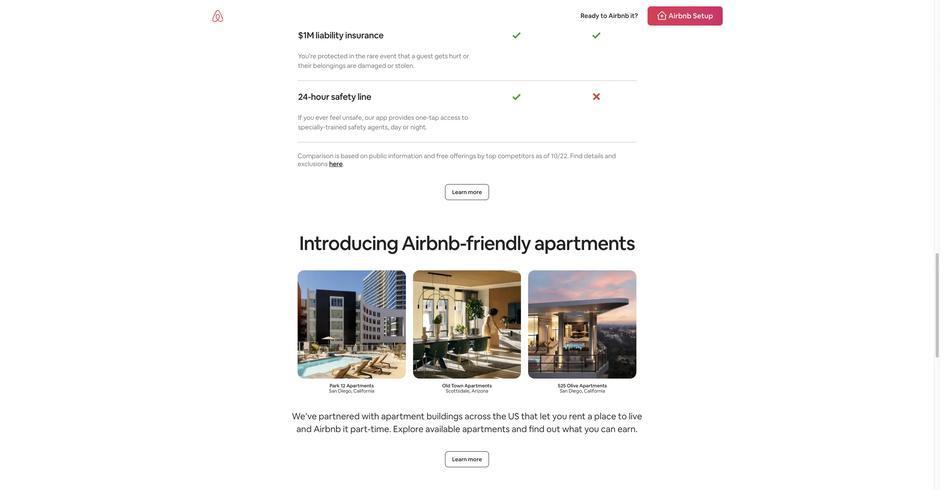 Task type: describe. For each thing, give the bounding box(es) containing it.
one-
[[416, 113, 429, 122]]

app
[[376, 113, 387, 122]]

based
[[341, 152, 359, 160]]

2 learn more from the top
[[452, 456, 482, 463]]

airbnb setup
[[668, 11, 713, 20]]

safety inside if you ever feel unsafe, our app provides one-tap access to specially-trained safety agents, day or night.
[[348, 123, 366, 131]]

out
[[547, 423, 560, 435]]

525
[[558, 383, 566, 389]]

more for first learn more link
[[468, 189, 482, 196]]

apartment
[[381, 411, 425, 422]]

1 learn more link from the top
[[445, 184, 489, 200]]

find
[[529, 423, 545, 435]]

details
[[584, 152, 603, 160]]

you're protected in the rare event that a guest gets hurt or their belongings are damaged or stolen.
[[298, 52, 469, 70]]

airbnb homepage image
[[211, 10, 224, 22]]

specially-
[[298, 123, 326, 131]]

setup
[[693, 11, 713, 20]]

2 horizontal spatial or
[[463, 52, 469, 60]]

ever
[[316, 113, 328, 122]]

ready to airbnb it?
[[581, 12, 638, 20]]

old
[[442, 383, 450, 389]]

0 vertical spatial to
[[601, 12, 607, 20]]

offerings
[[450, 152, 476, 160]]

1 horizontal spatial apartments
[[534, 231, 635, 256]]

insurance
[[345, 30, 384, 41]]

buildings
[[427, 411, 463, 422]]

1 horizontal spatial airbnb
[[609, 12, 629, 20]]

1 vertical spatial or
[[388, 61, 394, 70]]

2 horizontal spatial airbnb
[[668, 11, 692, 20]]

day
[[391, 123, 401, 131]]

event
[[380, 52, 397, 60]]

0 vertical spatial safety
[[331, 91, 356, 102]]

and down us
[[512, 423, 527, 435]]

earn.
[[618, 423, 638, 435]]

trained
[[326, 123, 347, 131]]

protected
[[318, 52, 348, 60]]

apartments for old town apartments
[[465, 383, 492, 389]]

competitors included image
[[592, 31, 601, 40]]

can
[[601, 423, 616, 435]]

available
[[425, 423, 460, 435]]

the inside you're protected in the rare event that a guest gets hurt or their belongings are damaged or stolen.
[[356, 52, 365, 60]]

damaged
[[358, 61, 386, 70]]

ready
[[581, 12, 599, 20]]

tap
[[429, 113, 439, 122]]

what
[[562, 423, 583, 435]]

airbnb included image for 24-hour safety line
[[512, 92, 521, 102]]

a inside you're protected in the rare event that a guest gets hurt or their belongings are damaged or stolen.
[[412, 52, 415, 60]]

if you ever feel unsafe, our app provides one-tap access to specially-trained safety agents, day or night.
[[298, 113, 468, 131]]

arizona
[[472, 388, 488, 394]]

2 learn more link from the top
[[445, 451, 489, 467]]

$1m
[[298, 30, 314, 41]]

part-
[[350, 423, 371, 435]]

guest
[[417, 52, 433, 60]]

you inside if you ever feel unsafe, our app provides one-tap access to specially-trained safety agents, day or night.
[[303, 113, 314, 122]]

that inside you're protected in the rare event that a guest gets hurt or their belongings are damaged or stolen.
[[398, 52, 410, 60]]

live
[[629, 411, 642, 422]]

their
[[298, 61, 312, 70]]

the inside we've partnered with apartment buildings across the us that let you rent a place to live and airbnb it part-time. explore available apartments and find out what you can earn.
[[493, 411, 506, 422]]

belongings
[[313, 61, 346, 70]]

introducing
[[299, 231, 398, 256]]

apartments for park 12 apartments
[[346, 383, 374, 389]]

stolen.
[[395, 61, 415, 70]]

place
[[594, 411, 616, 422]]

1 learn more from the top
[[452, 189, 482, 196]]

public
[[369, 152, 387, 160]]

find
[[570, 152, 583, 160]]

partnered
[[319, 411, 360, 422]]

it?
[[631, 12, 638, 20]]

gets
[[435, 52, 448, 60]]

our
[[365, 113, 375, 122]]

unsafe,
[[342, 113, 363, 122]]

provides
[[389, 113, 414, 122]]

more for first learn more link from the bottom of the page
[[468, 456, 482, 463]]

park 12 apartments san diego, california
[[329, 383, 374, 394]]

$1m liability insurance
[[298, 30, 384, 41]]

us
[[508, 411, 519, 422]]

time.
[[371, 423, 391, 435]]

we've partnered with apartment buildings across the us that let you rent a place to live and airbnb it part-time. explore available apartments and find out what you can earn.
[[292, 411, 642, 435]]

24-hour safety line
[[298, 91, 371, 102]]

let
[[540, 411, 550, 422]]

it
[[343, 423, 348, 435]]

as
[[536, 152, 542, 160]]

if
[[298, 113, 302, 122]]



Task type: vqa. For each thing, say whether or not it's contained in the screenshot.
Us
yes



Task type: locate. For each thing, give the bounding box(es) containing it.
hurt
[[449, 52, 462, 60]]

and
[[424, 152, 435, 160], [605, 152, 616, 160], [296, 423, 312, 435], [512, 423, 527, 435]]

0 vertical spatial or
[[463, 52, 469, 60]]

here .
[[329, 160, 344, 168]]

park
[[330, 383, 340, 389]]

safety left line
[[331, 91, 356, 102]]

apartments
[[534, 231, 635, 256], [462, 423, 510, 435]]

airbnb-
[[402, 231, 466, 256]]

1 vertical spatial safety
[[348, 123, 366, 131]]

and right the "details"
[[605, 152, 616, 160]]

1 vertical spatial a
[[588, 411, 592, 422]]

apartments
[[346, 383, 374, 389], [465, 383, 492, 389], [580, 383, 607, 389]]

san inside park 12 apartments san diego, california
[[329, 388, 337, 394]]

1 horizontal spatial to
[[601, 12, 607, 20]]

comparison
[[298, 152, 334, 160]]

1 vertical spatial you
[[552, 411, 567, 422]]

2 vertical spatial to
[[618, 411, 627, 422]]

0 horizontal spatial apartments
[[346, 383, 374, 389]]

or inside if you ever feel unsafe, our app provides one-tap access to specially-trained safety agents, day or night.
[[403, 123, 409, 131]]

2 apartments from the left
[[465, 383, 492, 389]]

access
[[440, 113, 460, 122]]

1 california from the left
[[353, 388, 374, 394]]

learn more
[[452, 189, 482, 196], [452, 456, 482, 463]]

apartments inside old town apartments scottsdale, arizona
[[465, 383, 492, 389]]

old town apartments scottsdale, arizona
[[442, 383, 492, 394]]

0 horizontal spatial the
[[356, 52, 365, 60]]

0 vertical spatial learn more
[[452, 189, 482, 196]]

2 vertical spatial you
[[584, 423, 599, 435]]

california
[[353, 388, 374, 394], [584, 388, 605, 394]]

1 learn from the top
[[452, 189, 467, 196]]

apartments inside park 12 apartments san diego, california
[[346, 383, 374, 389]]

to inside we've partnered with apartment buildings across the us that let you rent a place to live and airbnb it part-time. explore available apartments and find out what you can earn.
[[618, 411, 627, 422]]

airbnb inside we've partnered with apartment buildings across the us that let you rent a place to live and airbnb it part-time. explore available apartments and find out what you can earn.
[[314, 423, 341, 435]]

2 more from the top
[[468, 456, 482, 463]]

0 vertical spatial a
[[412, 52, 415, 60]]

1 horizontal spatial or
[[403, 123, 409, 131]]

california inside 525 olive apartments san diego, california
[[584, 388, 605, 394]]

to left the live
[[618, 411, 627, 422]]

exclusions
[[298, 160, 328, 168]]

to inside if you ever feel unsafe, our app provides one-tap access to specially-trained safety agents, day or night.
[[462, 113, 468, 122]]

the right 'in'
[[356, 52, 365, 60]]

1 vertical spatial learn more link
[[445, 451, 489, 467]]

0 horizontal spatial you
[[303, 113, 314, 122]]

safety
[[331, 91, 356, 102], [348, 123, 366, 131]]

california for park 12 apartments
[[353, 388, 374, 394]]

information
[[388, 152, 423, 160]]

learn for first learn more link from the bottom of the page
[[452, 456, 467, 463]]

2 san from the left
[[560, 388, 568, 394]]

across
[[465, 411, 491, 422]]

1 vertical spatial that
[[521, 411, 538, 422]]

12
[[341, 383, 345, 389]]

here
[[329, 160, 343, 168]]

2 horizontal spatial to
[[618, 411, 627, 422]]

0 horizontal spatial to
[[462, 113, 468, 122]]

1 vertical spatial to
[[462, 113, 468, 122]]

san inside 525 olive apartments san diego, california
[[560, 388, 568, 394]]

0 vertical spatial apartments
[[534, 231, 635, 256]]

2 learn from the top
[[452, 456, 467, 463]]

or right day
[[403, 123, 409, 131]]

image of a rooftop pool on a city apartment building at dusk image
[[528, 270, 637, 379], [528, 270, 637, 379]]

learn
[[452, 189, 467, 196], [452, 456, 467, 463]]

0 horizontal spatial california
[[353, 388, 374, 394]]

that up find
[[521, 411, 538, 422]]

competitors
[[498, 152, 534, 160]]

you left "can"
[[584, 423, 599, 435]]

0 vertical spatial that
[[398, 52, 410, 60]]

with
[[362, 411, 379, 422]]

explore
[[393, 423, 424, 435]]

in
[[349, 52, 354, 60]]

airbnb left it?
[[609, 12, 629, 20]]

you up 'out'
[[552, 411, 567, 422]]

2 airbnb included image from the top
[[512, 92, 521, 102]]

or
[[463, 52, 469, 60], [388, 61, 394, 70], [403, 123, 409, 131]]

friendly
[[466, 231, 531, 256]]

rent
[[569, 411, 586, 422]]

1 horizontal spatial that
[[521, 411, 538, 422]]

0 vertical spatial the
[[356, 52, 365, 60]]

california right 12
[[353, 388, 374, 394]]

0 horizontal spatial apartments
[[462, 423, 510, 435]]

agents,
[[368, 123, 389, 131]]

comparison is based on public information and free offerings by top competitors as of 10/22. find details and exclusions
[[298, 152, 616, 168]]

apartments right town
[[465, 383, 492, 389]]

diego, inside 525 olive apartments san diego, california
[[569, 388, 583, 394]]

diego, inside park 12 apartments san diego, california
[[338, 388, 352, 394]]

town
[[451, 383, 463, 389]]

1 more from the top
[[468, 189, 482, 196]]

0 vertical spatial you
[[303, 113, 314, 122]]

san for 525
[[560, 388, 568, 394]]

scottsdale,
[[446, 388, 471, 394]]

1 san from the left
[[329, 388, 337, 394]]

525 olive apartments san diego, california
[[558, 383, 607, 394]]

1 vertical spatial learn
[[452, 456, 467, 463]]

we've
[[292, 411, 317, 422]]

learn more down comparison is based on public information and free offerings by top competitors as of 10/22. find details and exclusions
[[452, 189, 482, 196]]

image of a pool in an apartment complex courtyard on a sunny day image
[[298, 270, 406, 379], [298, 270, 406, 379]]

feel
[[330, 113, 341, 122]]

more down "by"
[[468, 189, 482, 196]]

1 horizontal spatial san
[[560, 388, 568, 394]]

california inside park 12 apartments san diego, california
[[353, 388, 374, 394]]

the left us
[[493, 411, 506, 422]]

0 vertical spatial learn
[[452, 189, 467, 196]]

1 horizontal spatial the
[[493, 411, 506, 422]]

1 horizontal spatial a
[[588, 411, 592, 422]]

2 vertical spatial or
[[403, 123, 409, 131]]

night.
[[410, 123, 427, 131]]

liability
[[316, 30, 344, 41]]

10/22.
[[551, 152, 569, 160]]

apartments inside 525 olive apartments san diego, california
[[580, 383, 607, 389]]

and down "we've" on the left
[[296, 423, 312, 435]]

more down we've partnered with apartment buildings across the us that let you rent a place to live and airbnb it part-time. explore available apartments and find out what you can earn.
[[468, 456, 482, 463]]

0 horizontal spatial that
[[398, 52, 410, 60]]

diego, up partnered
[[338, 388, 352, 394]]

0 horizontal spatial diego,
[[338, 388, 352, 394]]

learn more down we've partnered with apartment buildings across the us that let you rent a place to live and airbnb it part-time. explore available apartments and find out what you can earn.
[[452, 456, 482, 463]]

airbnb left "setup"
[[668, 11, 692, 20]]

learn more link
[[445, 184, 489, 200], [445, 451, 489, 467]]

free
[[436, 152, 448, 160]]

learn down comparison is based on public information and free offerings by top competitors as of 10/22. find details and exclusions
[[452, 189, 467, 196]]

california for 525 olive apartments
[[584, 388, 605, 394]]

and left free
[[424, 152, 435, 160]]

the
[[356, 52, 365, 60], [493, 411, 506, 422]]

1 diego, from the left
[[338, 388, 352, 394]]

1 horizontal spatial you
[[552, 411, 567, 422]]

to right access
[[462, 113, 468, 122]]

diego, for olive
[[569, 388, 583, 394]]

1 apartments from the left
[[346, 383, 374, 389]]

competitors not included image
[[592, 92, 601, 102]]

a
[[412, 52, 415, 60], [588, 411, 592, 422]]

that up stolen. on the top left
[[398, 52, 410, 60]]

is
[[335, 152, 339, 160]]

safety down the unsafe,
[[348, 123, 366, 131]]

learn more link down comparison is based on public information and free offerings by top competitors as of 10/22. find details and exclusions
[[445, 184, 489, 200]]

a inside we've partnered with apartment buildings across the us that let you rent a place to live and airbnb it part-time. explore available apartments and find out what you can earn.
[[588, 411, 592, 422]]

1 vertical spatial more
[[468, 456, 482, 463]]

0 vertical spatial learn more link
[[445, 184, 489, 200]]

0 horizontal spatial or
[[388, 61, 394, 70]]

you right if
[[303, 113, 314, 122]]

top
[[486, 152, 496, 160]]

image of a person opening a sideboard drawer in a modern, stylish dining room image
[[413, 270, 521, 379], [413, 270, 521, 379]]

diego, for 12
[[338, 388, 352, 394]]

1 horizontal spatial apartments
[[465, 383, 492, 389]]

line
[[358, 91, 371, 102]]

1 airbnb included image from the top
[[512, 31, 521, 40]]

here link
[[329, 160, 343, 168]]

apartments inside we've partnered with apartment buildings across the us that let you rent a place to live and airbnb it part-time. explore available apartments and find out what you can earn.
[[462, 423, 510, 435]]

olive
[[567, 383, 578, 389]]

airbnb
[[668, 11, 692, 20], [609, 12, 629, 20], [314, 423, 341, 435]]

by
[[477, 152, 485, 160]]

0 horizontal spatial san
[[329, 388, 337, 394]]

to right ready
[[601, 12, 607, 20]]

apartments right olive
[[580, 383, 607, 389]]

0 horizontal spatial a
[[412, 52, 415, 60]]

airbnb down partnered
[[314, 423, 341, 435]]

1 vertical spatial apartments
[[462, 423, 510, 435]]

of
[[544, 152, 550, 160]]

rare
[[367, 52, 379, 60]]

you're
[[298, 52, 316, 60]]

learn for first learn more link
[[452, 189, 467, 196]]

1 horizontal spatial california
[[584, 388, 605, 394]]

are
[[347, 61, 356, 70]]

that
[[398, 52, 410, 60], [521, 411, 538, 422]]

2 horizontal spatial apartments
[[580, 383, 607, 389]]

learn down available
[[452, 456, 467, 463]]

a left guest
[[412, 52, 415, 60]]

1 horizontal spatial diego,
[[569, 388, 583, 394]]

you
[[303, 113, 314, 122], [552, 411, 567, 422], [584, 423, 599, 435]]

apartments for 525 olive apartments
[[580, 383, 607, 389]]

1 vertical spatial learn more
[[452, 456, 482, 463]]

on
[[360, 152, 368, 160]]

2 diego, from the left
[[569, 388, 583, 394]]

that inside we've partnered with apartment buildings across the us that let you rent a place to live and airbnb it part-time. explore available apartments and find out what you can earn.
[[521, 411, 538, 422]]

san for park
[[329, 388, 337, 394]]

airbnb included image for $1m liability insurance
[[512, 31, 521, 40]]

california right olive
[[584, 388, 605, 394]]

hour
[[311, 91, 329, 102]]

24-
[[298, 91, 311, 102]]

0 vertical spatial more
[[468, 189, 482, 196]]

or right the hurt on the left of the page
[[463, 52, 469, 60]]

a right rent
[[588, 411, 592, 422]]

or down "event"
[[388, 61, 394, 70]]

diego, right 525
[[569, 388, 583, 394]]

.
[[343, 160, 344, 168]]

learn more link down we've partnered with apartment buildings across the us that let you rent a place to live and airbnb it part-time. explore available apartments and find out what you can earn.
[[445, 451, 489, 467]]

2 california from the left
[[584, 388, 605, 394]]

introducing airbnb-friendly apartments
[[299, 231, 635, 256]]

0 vertical spatial airbnb included image
[[512, 31, 521, 40]]

to
[[601, 12, 607, 20], [462, 113, 468, 122], [618, 411, 627, 422]]

apartments right 12
[[346, 383, 374, 389]]

1 vertical spatial airbnb included image
[[512, 92, 521, 102]]

airbnb included image
[[512, 31, 521, 40], [512, 92, 521, 102]]

1 vertical spatial the
[[493, 411, 506, 422]]

2 horizontal spatial you
[[584, 423, 599, 435]]

3 apartments from the left
[[580, 383, 607, 389]]

0 horizontal spatial airbnb
[[314, 423, 341, 435]]



